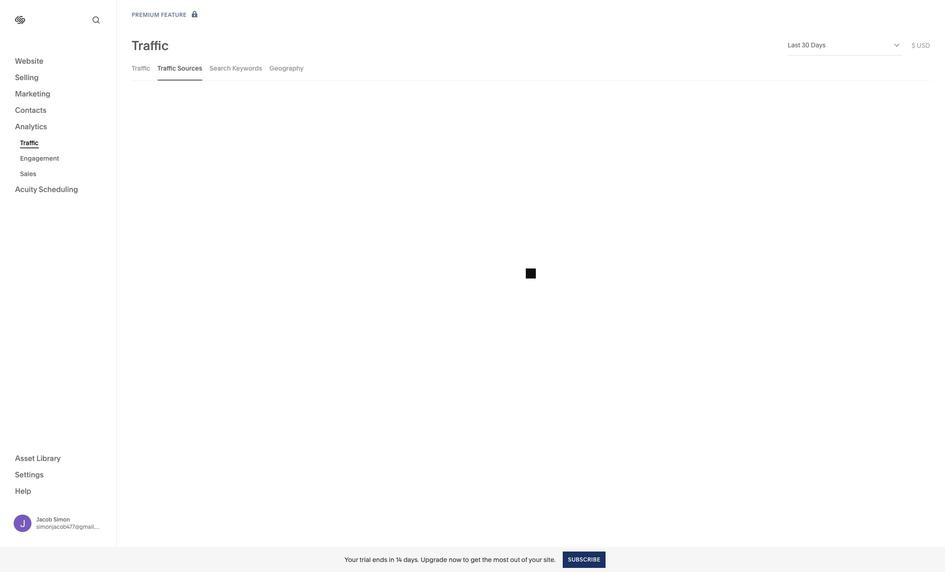 Task type: vqa. For each thing, say whether or not it's contained in the screenshot.
site.
yes



Task type: locate. For each thing, give the bounding box(es) containing it.
$
[[912, 41, 915, 49]]

site.
[[544, 556, 556, 564]]

subscribe
[[568, 557, 600, 563]]

premium feature
[[132, 11, 187, 18]]

14
[[396, 556, 402, 564]]

simonjacob477@gmail.com
[[36, 524, 107, 531]]

sales
[[20, 170, 36, 178]]

feature
[[161, 11, 187, 18]]

traffic left sources
[[157, 64, 176, 72]]

to
[[463, 556, 469, 564]]

engagement link
[[20, 151, 106, 166]]

geography
[[269, 64, 304, 72]]

traffic inside "link"
[[20, 139, 39, 147]]

scheduling
[[39, 185, 78, 194]]

tab list containing traffic
[[132, 56, 930, 81]]

jacob
[[36, 517, 52, 523]]

the
[[482, 556, 492, 564]]

$ usd
[[912, 41, 930, 49]]

traffic down analytics
[[20, 139, 39, 147]]

sales link
[[20, 166, 106, 182]]

sources
[[177, 64, 202, 72]]

search keywords button
[[210, 56, 262, 81]]

search keywords
[[210, 64, 262, 72]]

tab list
[[132, 56, 930, 81]]

website
[[15, 57, 43, 66]]

your
[[345, 556, 358, 564]]

asset library
[[15, 454, 61, 463]]

acuity scheduling
[[15, 185, 78, 194]]

in
[[389, 556, 394, 564]]

selling link
[[15, 72, 101, 83]]

simon
[[53, 517, 70, 523]]

traffic link
[[20, 135, 106, 151]]

traffic
[[132, 38, 169, 53], [132, 64, 150, 72], [157, 64, 176, 72], [20, 139, 39, 147]]

usd
[[917, 41, 930, 49]]

most
[[493, 556, 509, 564]]

days.
[[403, 556, 419, 564]]

contacts link
[[15, 105, 101, 116]]



Task type: describe. For each thing, give the bounding box(es) containing it.
geography button
[[269, 56, 304, 81]]

asset library link
[[15, 454, 101, 465]]

marketing link
[[15, 89, 101, 100]]

last
[[788, 41, 800, 49]]

premium feature button
[[132, 10, 199, 20]]

days
[[811, 41, 826, 49]]

library
[[36, 454, 61, 463]]

of
[[521, 556, 527, 564]]

engagement
[[20, 154, 59, 163]]

traffic up traffic button
[[132, 38, 169, 53]]

acuity scheduling link
[[15, 185, 101, 195]]

ends
[[372, 556, 387, 564]]

traffic left traffic sources button
[[132, 64, 150, 72]]

your trial ends in 14 days. upgrade now to get the most out of your site.
[[345, 556, 556, 564]]

subscribe button
[[563, 552, 606, 568]]

settings link
[[15, 470, 101, 481]]

30
[[802, 41, 809, 49]]

analytics
[[15, 122, 47, 131]]

upgrade
[[421, 556, 447, 564]]

help
[[15, 487, 31, 496]]

marketing
[[15, 89, 50, 98]]

jacob simon simonjacob477@gmail.com
[[36, 517, 107, 531]]

settings
[[15, 470, 44, 480]]

last 30 days
[[788, 41, 826, 49]]

traffic button
[[132, 56, 150, 81]]

contacts
[[15, 106, 46, 115]]

out
[[510, 556, 520, 564]]

get
[[471, 556, 481, 564]]

your
[[529, 556, 542, 564]]

website link
[[15, 56, 101, 67]]

trial
[[360, 556, 371, 564]]

traffic sources button
[[157, 56, 202, 81]]

traffic sources
[[157, 64, 202, 72]]

now
[[449, 556, 461, 564]]

selling
[[15, 73, 39, 82]]

traffic inside button
[[157, 64, 176, 72]]

last 30 days button
[[788, 35, 902, 55]]

asset
[[15, 454, 35, 463]]

premium
[[132, 11, 159, 18]]

keywords
[[232, 64, 262, 72]]

analytics link
[[15, 122, 101, 133]]

acuity
[[15, 185, 37, 194]]

search
[[210, 64, 231, 72]]

help link
[[15, 486, 31, 496]]



